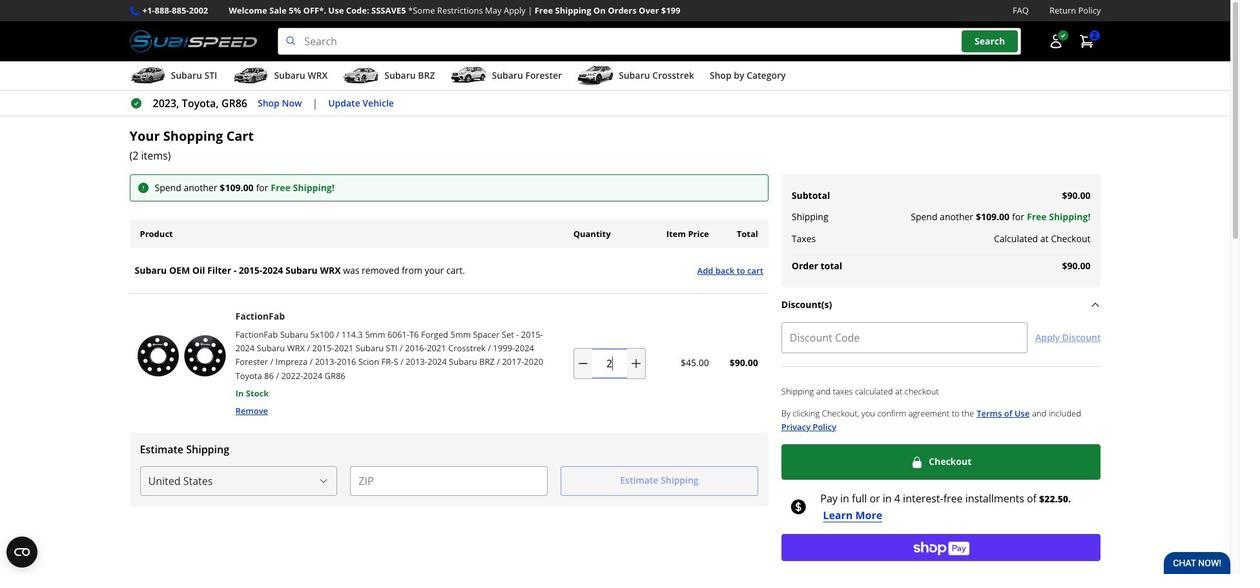 Task type: describe. For each thing, give the bounding box(es) containing it.
Country Select button
[[140, 466, 337, 496]]

country select image
[[319, 476, 329, 486]]

a subaru sti thumbnail image image
[[130, 66, 166, 85]]

decrement image
[[577, 357, 589, 370]]

increment image
[[630, 357, 642, 370]]

subispeed logo image
[[130, 28, 257, 55]]

ffa1.10215.2 factionfab subaru 5x100 / 114.3 5mm 6061-t6 forged 5mm spacer set - 2015+ wrx / sti / 2013+ ft86 / 2014+ forester, image
[[135, 310, 228, 403]]



Task type: locate. For each thing, give the bounding box(es) containing it.
buy with shop pay image
[[913, 540, 970, 555]]

a subaru brz thumbnail image image
[[343, 66, 379, 85]]

open widget image
[[6, 537, 37, 568]]

a subaru forester thumbnail image image
[[451, 66, 487, 85]]

account image
[[1048, 34, 1064, 49]]

None number field
[[573, 348, 646, 379]]

Zip text field
[[350, 466, 548, 496]]

a subaru wrx thumbnail image image
[[233, 66, 269, 85]]

a subaru crosstrek thumbnail image image
[[577, 66, 614, 85]]

search input field
[[278, 28, 1021, 55]]

Discount Code field
[[781, 323, 1028, 354]]



Task type: vqa. For each thing, say whether or not it's contained in the screenshot.
Subispeed logo on the top left
yes



